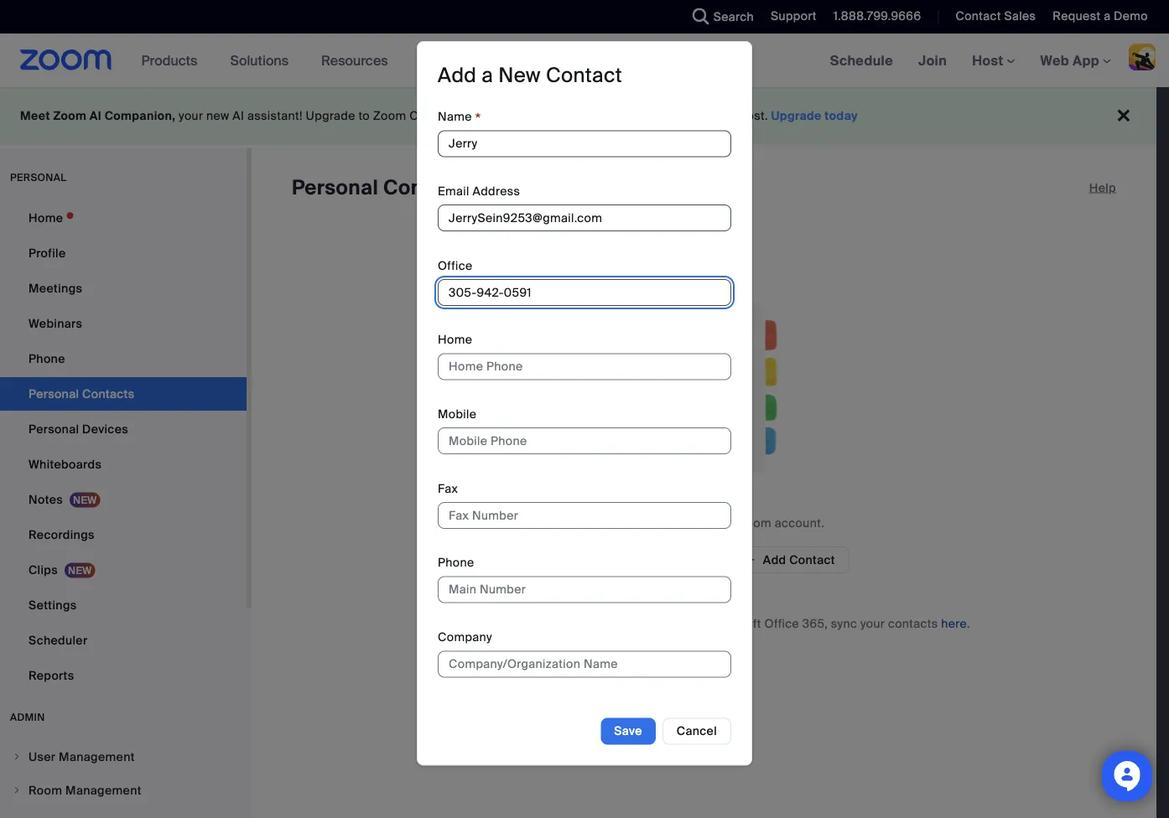 Task type: vqa. For each thing, say whether or not it's contained in the screenshot.
Edit user photo
no



Task type: locate. For each thing, give the bounding box(es) containing it.
upgrade down product information navigation
[[306, 108, 355, 124]]

0 horizontal spatial office
[[438, 258, 473, 273]]

contact sales link up meetings navigation
[[956, 8, 1036, 24]]

microsoft
[[562, 616, 616, 632], [707, 616, 761, 632]]

phone inside personal menu "menu"
[[29, 351, 65, 366]]

phone inside add a new contact "dialog"
[[438, 555, 474, 571]]

1 horizontal spatial your
[[711, 515, 735, 531]]

contact left the sales
[[956, 8, 1001, 24]]

2 horizontal spatial your
[[860, 616, 885, 632]]

1 vertical spatial personal
[[29, 421, 79, 437]]

add inside "dialog"
[[438, 62, 477, 88]]

to
[[358, 108, 370, 124], [550, 108, 561, 124], [696, 515, 708, 531]]

2 vertical spatial your
[[860, 616, 885, 632]]

0 horizontal spatial phone
[[29, 351, 65, 366]]

home up mobile
[[438, 332, 472, 348]]

0 vertical spatial and
[[459, 108, 480, 124]]

support link
[[758, 0, 821, 34], [771, 8, 817, 24]]

save
[[614, 724, 642, 739]]

a left demo
[[1104, 8, 1111, 24]]

contact sales link
[[943, 0, 1040, 34], [956, 8, 1036, 24]]

1 horizontal spatial zoom
[[373, 108, 406, 124]]

webinars link
[[0, 307, 247, 340]]

1.888.799.9666
[[833, 8, 921, 24]]

office down email
[[438, 258, 473, 273]]

zoom left one
[[373, 108, 406, 124]]

contacts right the no
[[603, 515, 653, 531]]

Email Address text field
[[438, 205, 731, 232]]

and
[[459, 108, 480, 124], [682, 616, 704, 632]]

added
[[657, 515, 693, 531]]

0 vertical spatial contact
[[956, 8, 1001, 24]]

your right added on the right bottom of the page
[[711, 515, 735, 531]]

a
[[1104, 8, 1111, 24], [482, 62, 493, 88]]

to left one
[[358, 108, 370, 124]]

personal devices
[[29, 421, 128, 437]]

a right the &
[[482, 62, 493, 88]]

address
[[473, 183, 520, 199]]

phone
[[29, 351, 65, 366], [438, 555, 474, 571]]

assistant!
[[247, 108, 303, 124]]

request
[[1053, 8, 1101, 24]]

scheduler link
[[0, 624, 247, 658]]

1 horizontal spatial ai
[[233, 108, 244, 124]]

cancel
[[677, 724, 717, 739]]

to right added on the right bottom of the page
[[696, 515, 708, 531]]

1 horizontal spatial home
[[438, 332, 472, 348]]

contact inside "dialog"
[[546, 62, 622, 88]]

2 upgrade from the left
[[771, 108, 822, 124]]

add inside button
[[763, 552, 786, 568]]

reports
[[29, 668, 74, 684]]

1 horizontal spatial contact
[[789, 552, 835, 568]]

1 horizontal spatial add
[[763, 552, 786, 568]]

your right sync
[[860, 616, 885, 632]]

your for to
[[711, 515, 735, 531]]

1 vertical spatial a
[[482, 62, 493, 88]]

name *
[[438, 109, 481, 129]]

1 ai from the left
[[90, 108, 102, 124]]

ai right new
[[233, 108, 244, 124]]

0 horizontal spatial contacts
[[603, 515, 653, 531]]

add
[[438, 62, 477, 88], [763, 552, 786, 568]]

0 horizontal spatial add
[[438, 62, 477, 88]]

personal menu menu
[[0, 201, 247, 694]]

your inside meet zoom ai companion, footer
[[179, 108, 203, 124]]

personal for personal devices
[[29, 421, 79, 437]]

phone down webinars
[[29, 351, 65, 366]]

and right exchange,
[[682, 616, 704, 632]]

personal
[[292, 175, 378, 201], [29, 421, 79, 437]]

plans & pricing link
[[421, 52, 519, 70], [421, 52, 519, 70]]

your
[[179, 108, 203, 124], [711, 515, 735, 531], [860, 616, 885, 632]]

0 horizontal spatial ai
[[90, 108, 102, 124]]

personal inside personal devices link
[[29, 421, 79, 437]]

meet
[[20, 108, 50, 124]]

1 vertical spatial your
[[711, 515, 735, 531]]

0 vertical spatial a
[[1104, 8, 1111, 24]]

0 vertical spatial your
[[179, 108, 203, 124]]

here link
[[941, 616, 967, 632]]

2 vertical spatial contact
[[789, 552, 835, 568]]

at
[[648, 108, 659, 124]]

0 horizontal spatial your
[[179, 108, 203, 124]]

zoom right meet
[[53, 108, 87, 124]]

office left 365,
[[764, 616, 799, 632]]

schedule
[[830, 52, 893, 69]]

notes link
[[0, 483, 247, 517]]

1 horizontal spatial microsoft
[[707, 616, 761, 632]]

microsoft down phone text box
[[562, 616, 616, 632]]

0 vertical spatial personal
[[292, 175, 378, 201]]

microsoft down "add" icon
[[707, 616, 761, 632]]

add up name
[[438, 62, 477, 88]]

banner containing schedule
[[0, 34, 1169, 88]]

meetings navigation
[[817, 34, 1169, 88]]

settings link
[[0, 589, 247, 622]]

your left new
[[179, 108, 203, 124]]

no
[[584, 515, 600, 531]]

banner
[[0, 34, 1169, 88]]

no
[[662, 108, 677, 124]]

upgrade
[[306, 108, 355, 124], [771, 108, 822, 124]]

here
[[941, 616, 967, 632]]

1 horizontal spatial contacts
[[888, 616, 938, 632]]

ai left companion, at top left
[[90, 108, 102, 124]]

zoom up "add" icon
[[738, 515, 772, 531]]

1 vertical spatial home
[[438, 332, 472, 348]]

to right access
[[550, 108, 561, 124]]

1 vertical spatial add
[[763, 552, 786, 568]]

a for request
[[1104, 8, 1111, 24]]

0 vertical spatial home
[[29, 210, 63, 226]]

1 vertical spatial and
[[682, 616, 704, 632]]

add for add a new contact
[[438, 62, 477, 88]]

companion,
[[105, 108, 176, 124]]

1 horizontal spatial office
[[764, 616, 799, 632]]

a inside "dialog"
[[482, 62, 493, 88]]

upgrade today link
[[771, 108, 858, 124]]

account.
[[775, 515, 824, 531]]

0 horizontal spatial and
[[459, 108, 480, 124]]

home link
[[0, 201, 247, 235]]

0 horizontal spatial personal
[[29, 421, 79, 437]]

home inside personal menu "menu"
[[29, 210, 63, 226]]

clips
[[29, 562, 58, 578]]

add a new contact
[[438, 62, 622, 88]]

reports link
[[0, 659, 247, 693]]

zoom
[[53, 108, 87, 124], [373, 108, 406, 124], [738, 515, 772, 531]]

1 vertical spatial phone
[[438, 555, 474, 571]]

0 horizontal spatial upgrade
[[306, 108, 355, 124]]

ai
[[90, 108, 102, 124], [233, 108, 244, 124], [564, 108, 576, 124]]

0 horizontal spatial microsoft
[[562, 616, 616, 632]]

phone link
[[0, 342, 247, 376]]

ai up first and last name text box
[[564, 108, 576, 124]]

1 vertical spatial contacts
[[888, 616, 938, 632]]

and left get
[[459, 108, 480, 124]]

2 horizontal spatial ai
[[564, 108, 576, 124]]

Company text field
[[438, 651, 731, 678]]

1 horizontal spatial upgrade
[[771, 108, 822, 124]]

office inside add a new contact "dialog"
[[438, 258, 473, 273]]

email
[[438, 183, 469, 199]]

product information navigation
[[129, 34, 532, 88]]

contacts left here link
[[888, 616, 938, 632]]

devices
[[82, 421, 128, 437]]

demo
[[1114, 8, 1148, 24]]

1 horizontal spatial personal
[[292, 175, 378, 201]]

0 horizontal spatial contact
[[546, 62, 622, 88]]

0 vertical spatial add
[[438, 62, 477, 88]]

1 horizontal spatial a
[[1104, 8, 1111, 24]]

upgrade right cost.
[[771, 108, 822, 124]]

phone up the for
[[438, 555, 474, 571]]

request a demo link
[[1040, 0, 1169, 34], [1053, 8, 1148, 24]]

personal contacts
[[292, 175, 473, 201]]

office
[[438, 258, 473, 273], [764, 616, 799, 632]]

get
[[484, 108, 502, 124]]

save button
[[601, 718, 656, 745]]

0 vertical spatial office
[[438, 258, 473, 273]]

your for companion,
[[179, 108, 203, 124]]

Fax text field
[[438, 502, 731, 529]]

1 vertical spatial contact
[[546, 62, 622, 88]]

contact up 'companion'
[[546, 62, 622, 88]]

add right "add" icon
[[763, 552, 786, 568]]

2 horizontal spatial contact
[[956, 8, 1001, 24]]

fax
[[438, 481, 458, 496]]

1.888.799.9666 button
[[821, 0, 925, 34], [833, 8, 921, 24]]

0 horizontal spatial home
[[29, 210, 63, 226]]

contact down account.
[[789, 552, 835, 568]]

home up profile
[[29, 210, 63, 226]]

1 horizontal spatial phone
[[438, 555, 474, 571]]

0 horizontal spatial a
[[482, 62, 493, 88]]

google
[[460, 616, 502, 632]]

join link
[[906, 34, 960, 87]]

0 vertical spatial phone
[[29, 351, 65, 366]]

contact
[[956, 8, 1001, 24], [546, 62, 622, 88], [789, 552, 835, 568]]



Task type: describe. For each thing, give the bounding box(es) containing it.
2 horizontal spatial to
[[696, 515, 708, 531]]

join
[[918, 52, 947, 69]]

plans
[[421, 52, 457, 70]]

2 ai from the left
[[233, 108, 244, 124]]

personal devices link
[[0, 413, 247, 446]]

admin
[[10, 711, 45, 724]]

admin menu menu
[[0, 741, 247, 819]]

contact sales link up join
[[943, 0, 1040, 34]]

and inside meet zoom ai companion, footer
[[459, 108, 480, 124]]

companion
[[579, 108, 645, 124]]

add a new contact dialog
[[417, 41, 752, 766]]

Home text field
[[438, 354, 731, 380]]

meet zoom ai companion, footer
[[0, 87, 1157, 145]]

cancel button
[[662, 718, 731, 745]]

email address
[[438, 183, 520, 199]]

one
[[409, 108, 433, 124]]

recordings link
[[0, 518, 247, 552]]

&
[[460, 52, 470, 70]]

1 horizontal spatial and
[[682, 616, 704, 632]]

zoom logo image
[[20, 49, 112, 70]]

meetings
[[29, 281, 82, 296]]

contact inside button
[[789, 552, 835, 568]]

profile link
[[0, 237, 247, 270]]

calendar,
[[505, 616, 559, 632]]

support
[[771, 8, 817, 24]]

1 horizontal spatial to
[[550, 108, 561, 124]]

for
[[438, 616, 457, 632]]

Mobile text field
[[438, 428, 731, 455]]

scheduler
[[29, 633, 88, 648]]

for google calendar, microsoft exchange, and microsoft office 365, sync your contacts here .
[[438, 616, 970, 632]]

clips link
[[0, 554, 247, 587]]

notes
[[29, 492, 63, 507]]

new
[[498, 62, 541, 88]]

additional
[[680, 108, 737, 124]]

name
[[438, 109, 472, 124]]

personal for personal contacts
[[292, 175, 378, 201]]

1 upgrade from the left
[[306, 108, 355, 124]]

schedule link
[[817, 34, 906, 87]]

personal
[[10, 171, 67, 184]]

3 ai from the left
[[564, 108, 576, 124]]

365,
[[802, 616, 828, 632]]

2 horizontal spatial zoom
[[738, 515, 772, 531]]

*
[[475, 109, 481, 129]]

exchange,
[[620, 616, 679, 632]]

pricing
[[473, 52, 519, 70]]

meet zoom ai companion, your new ai assistant! upgrade to zoom one pro and get access to ai companion at no additional cost. upgrade today
[[20, 108, 858, 124]]

new
[[206, 108, 229, 124]]

add contact button
[[730, 547, 849, 574]]

mobile
[[438, 407, 477, 422]]

First and Last Name text field
[[438, 130, 731, 157]]

company
[[438, 630, 492, 645]]

today
[[825, 108, 858, 124]]

.
[[967, 616, 970, 632]]

add contact
[[763, 552, 835, 568]]

access
[[505, 108, 546, 124]]

0 horizontal spatial zoom
[[53, 108, 87, 124]]

help
[[1089, 180, 1116, 195]]

contact inside "link"
[[956, 8, 1001, 24]]

Phone text field
[[438, 577, 731, 604]]

2 microsoft from the left
[[707, 616, 761, 632]]

contacts
[[383, 175, 473, 201]]

settings
[[29, 598, 77, 613]]

contact sales
[[956, 8, 1036, 24]]

sales
[[1004, 8, 1036, 24]]

help link
[[1089, 174, 1116, 201]]

pro
[[436, 108, 456, 124]]

0 horizontal spatial to
[[358, 108, 370, 124]]

webinars
[[29, 316, 82, 331]]

no contacts added to your zoom account.
[[584, 515, 824, 531]]

meetings link
[[0, 272, 247, 305]]

whiteboards link
[[0, 448, 247, 481]]

cost.
[[740, 108, 768, 124]]

add for add contact
[[763, 552, 786, 568]]

Office Phone text field
[[438, 279, 731, 306]]

home inside add a new contact "dialog"
[[438, 332, 472, 348]]

1 vertical spatial office
[[764, 616, 799, 632]]

recordings
[[29, 527, 95, 543]]

add image
[[745, 553, 756, 568]]

plans & pricing
[[421, 52, 519, 70]]

1 microsoft from the left
[[562, 616, 616, 632]]

whiteboards
[[29, 457, 102, 472]]

0 vertical spatial contacts
[[603, 515, 653, 531]]

sync
[[831, 616, 857, 632]]

a for add
[[482, 62, 493, 88]]

profile
[[29, 245, 66, 261]]

request a demo
[[1053, 8, 1148, 24]]



